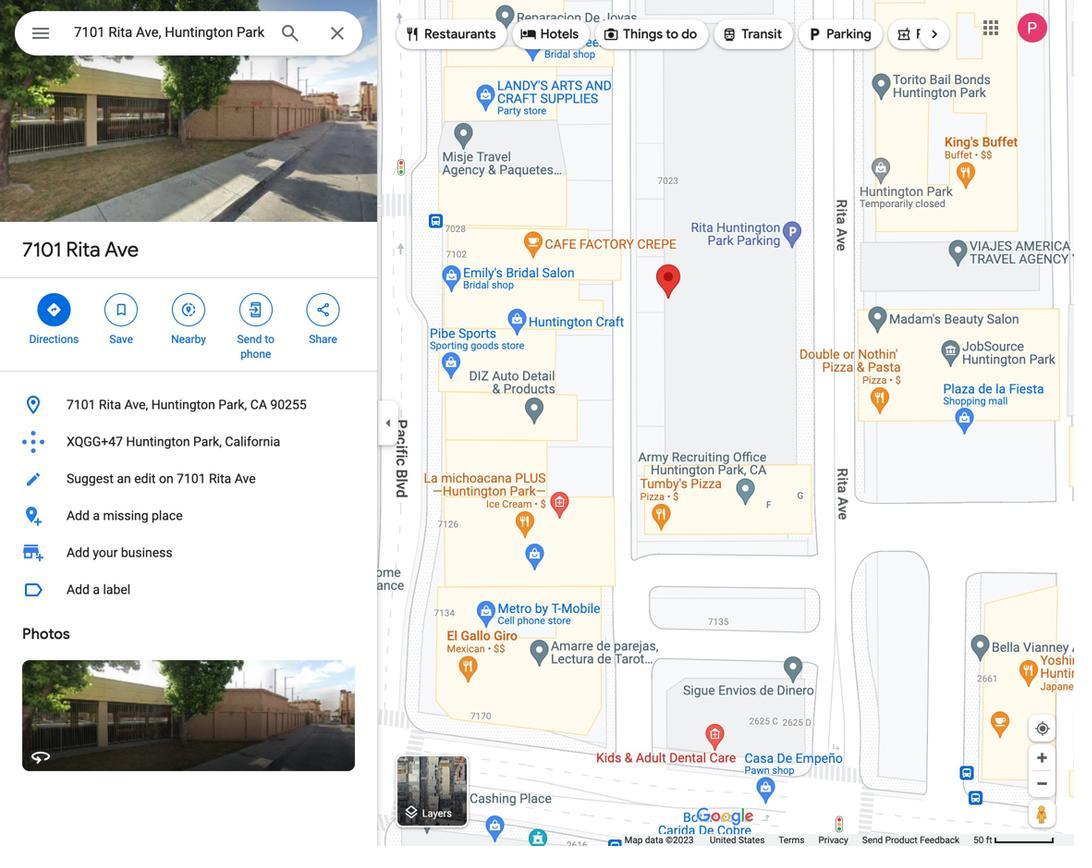 Task type: locate. For each thing, give the bounding box(es) containing it.
suggest
[[67, 471, 114, 486]]

to inside send to phone
[[265, 333, 275, 346]]

ave up  in the left of the page
[[105, 237, 139, 263]]

1 add from the top
[[67, 508, 90, 523]]

directions
[[29, 333, 79, 346]]


[[46, 300, 62, 320]]

1 vertical spatial to
[[265, 333, 275, 346]]

product
[[885, 834, 918, 846]]

7101 rita ave, huntington park, ca 90255 button
[[0, 386, 377, 423]]

a inside button
[[93, 508, 100, 523]]

xqgg+47 huntington park, california
[[67, 434, 280, 449]]

ave
[[105, 237, 139, 263], [235, 471, 256, 486]]

terms
[[779, 834, 805, 846]]

1 horizontal spatial ave
[[235, 471, 256, 486]]

missing
[[103, 508, 148, 523]]

place
[[152, 508, 183, 523]]

terms button
[[779, 834, 805, 846]]

1 vertical spatial 7101
[[67, 397, 96, 412]]

a left missing at the left bottom
[[93, 508, 100, 523]]

0 horizontal spatial send
[[237, 333, 262, 346]]

 transit
[[721, 24, 782, 44]]

collapse side panel image
[[378, 413, 399, 433]]

1 vertical spatial rita
[[99, 397, 121, 412]]

on
[[159, 471, 174, 486]]

0 horizontal spatial 7101
[[22, 237, 61, 263]]

to up phone
[[265, 333, 275, 346]]

7101
[[22, 237, 61, 263], [67, 397, 96, 412], [177, 471, 206, 486]]

send for send to phone
[[237, 333, 262, 346]]

zoom out image
[[1036, 777, 1049, 791]]

next page image
[[926, 26, 943, 43]]

transit
[[742, 26, 782, 43]]

send up phone
[[237, 333, 262, 346]]

park, left ca
[[218, 397, 247, 412]]

do
[[682, 26, 697, 43]]

united states
[[710, 834, 765, 846]]


[[896, 24, 913, 44]]

footer inside google maps "element"
[[625, 834, 974, 846]]

huntington
[[151, 397, 215, 412], [126, 434, 190, 449]]

send
[[237, 333, 262, 346], [862, 834, 883, 846]]

add a missing place
[[67, 508, 183, 523]]

xqgg+47 huntington park, california button
[[0, 423, 377, 460]]

a inside button
[[93, 582, 100, 597]]

rita inside 7101 rita ave, huntington park, ca 90255 'button'
[[99, 397, 121, 412]]

rita for ave
[[66, 237, 101, 263]]

restaurants
[[424, 26, 496, 43]]

2 vertical spatial add
[[67, 582, 90, 597]]

huntington up suggest an edit on 7101 rita ave
[[126, 434, 190, 449]]

privacy
[[819, 834, 849, 846]]

footer containing map data ©2023
[[625, 834, 974, 846]]

1 vertical spatial park,
[[193, 434, 222, 449]]


[[806, 24, 823, 44]]

send for send product feedback
[[862, 834, 883, 846]]


[[315, 300, 332, 320]]

hotels
[[541, 26, 579, 43]]

park,
[[218, 397, 247, 412], [193, 434, 222, 449]]

add
[[67, 508, 90, 523], [67, 545, 90, 560], [67, 582, 90, 597]]

label
[[103, 582, 131, 597]]

google account: payton hansen  
(payton.hansen@adept.ai) image
[[1018, 13, 1048, 43]]

0 vertical spatial send
[[237, 333, 262, 346]]

rita
[[66, 237, 101, 263], [99, 397, 121, 412], [209, 471, 231, 486]]

add left label
[[67, 582, 90, 597]]

1 a from the top
[[93, 508, 100, 523]]

50 ft
[[974, 834, 993, 846]]

1 vertical spatial ave
[[235, 471, 256, 486]]

show street view coverage image
[[1029, 800, 1056, 828]]

1 horizontal spatial to
[[666, 26, 679, 43]]

7101 for 7101 rita ave
[[22, 237, 61, 263]]

0 vertical spatial a
[[93, 508, 100, 523]]

your
[[93, 545, 118, 560]]

layers
[[422, 808, 452, 819]]

1 vertical spatial a
[[93, 582, 100, 597]]

2 horizontal spatial 7101
[[177, 471, 206, 486]]

united states button
[[710, 834, 765, 846]]

0 vertical spatial park,
[[218, 397, 247, 412]]

0 vertical spatial ave
[[105, 237, 139, 263]]

1 vertical spatial huntington
[[126, 434, 190, 449]]

add for add a missing place
[[67, 508, 90, 523]]

add inside button
[[67, 508, 90, 523]]

1 vertical spatial add
[[67, 545, 90, 560]]

0 vertical spatial add
[[67, 508, 90, 523]]

0 horizontal spatial to
[[265, 333, 275, 346]]

pharmacies
[[916, 26, 986, 43]]

footer
[[625, 834, 974, 846]]

7101 Rita Ave, Huntington Park, CA 90255 field
[[15, 11, 362, 55]]


[[404, 24, 421, 44]]

a left label
[[93, 582, 100, 597]]

send left product
[[862, 834, 883, 846]]

none field inside the 7101 rita ave, huntington park, ca 90255 field
[[74, 21, 264, 43]]

None field
[[74, 21, 264, 43]]

add a label button
[[0, 571, 377, 608]]

send inside send to phone
[[237, 333, 262, 346]]

united
[[710, 834, 737, 846]]

an
[[117, 471, 131, 486]]

ave down california
[[235, 471, 256, 486]]

park, down 7101 rita ave, huntington park, ca 90255 'button'
[[193, 434, 222, 449]]

send product feedback
[[862, 834, 960, 846]]

send inside button
[[862, 834, 883, 846]]

7101 right on
[[177, 471, 206, 486]]

 parking
[[806, 24, 872, 44]]


[[248, 300, 264, 320]]

3 add from the top
[[67, 582, 90, 597]]

add left your
[[67, 545, 90, 560]]

1 horizontal spatial 7101
[[67, 397, 96, 412]]

1 vertical spatial send
[[862, 834, 883, 846]]

2 vertical spatial rita
[[209, 471, 231, 486]]

0 vertical spatial to
[[666, 26, 679, 43]]

feedback
[[920, 834, 960, 846]]

1 horizontal spatial send
[[862, 834, 883, 846]]

7101 up xqgg+47
[[67, 397, 96, 412]]

add down suggest
[[67, 508, 90, 523]]

 pharmacies
[[896, 24, 986, 44]]

ft
[[986, 834, 993, 846]]

0 vertical spatial huntington
[[151, 397, 215, 412]]

rita for ave,
[[99, 397, 121, 412]]

huntington inside 'button'
[[151, 397, 215, 412]]

a for missing
[[93, 508, 100, 523]]

0 vertical spatial 7101
[[22, 237, 61, 263]]

to
[[666, 26, 679, 43], [265, 333, 275, 346]]

7101 rita ave, huntington park, ca 90255
[[67, 397, 307, 412]]

add inside button
[[67, 582, 90, 597]]

huntington up xqgg+47 huntington park, california button
[[151, 397, 215, 412]]

to left do
[[666, 26, 679, 43]]


[[520, 24, 537, 44]]

a
[[93, 508, 100, 523], [93, 582, 100, 597]]

0 horizontal spatial ave
[[105, 237, 139, 263]]

2 add from the top
[[67, 545, 90, 560]]

7101 for 7101 rita ave, huntington park, ca 90255
[[67, 397, 96, 412]]

edit
[[134, 471, 156, 486]]

add for add a label
[[67, 582, 90, 597]]

2 vertical spatial 7101
[[177, 471, 206, 486]]

add a label
[[67, 582, 131, 597]]

50 ft button
[[974, 834, 1055, 846]]

 search field
[[15, 11, 362, 59]]

7101 up 
[[22, 237, 61, 263]]

0 vertical spatial rita
[[66, 237, 101, 263]]

 things to do
[[603, 24, 697, 44]]

share
[[309, 333, 337, 346]]

to inside the  things to do
[[666, 26, 679, 43]]

2 a from the top
[[93, 582, 100, 597]]



Task type: describe. For each thing, give the bounding box(es) containing it.
show your location image
[[1035, 720, 1051, 737]]

ca
[[250, 397, 267, 412]]

huntington inside button
[[126, 434, 190, 449]]

california
[[225, 434, 280, 449]]

google maps element
[[0, 0, 1074, 846]]

phone
[[241, 348, 271, 361]]

ave inside 'button'
[[235, 471, 256, 486]]

business
[[121, 545, 173, 560]]

map
[[625, 834, 643, 846]]

parking
[[827, 26, 872, 43]]


[[113, 300, 130, 320]]

send to phone
[[237, 333, 275, 361]]

suggest an edit on 7101 rita ave
[[67, 471, 256, 486]]

ave,
[[124, 397, 148, 412]]

xqgg+47
[[67, 434, 123, 449]]

states
[[739, 834, 765, 846]]

7101 rita ave main content
[[0, 0, 377, 846]]


[[603, 24, 620, 44]]

nearby
[[171, 333, 206, 346]]

 hotels
[[520, 24, 579, 44]]

available search options for this area region
[[383, 12, 1074, 56]]

 restaurants
[[404, 24, 496, 44]]

90255
[[270, 397, 307, 412]]

suggest an edit on 7101 rita ave button
[[0, 460, 377, 497]]

©2023
[[666, 834, 694, 846]]

rita inside "suggest an edit on 7101 rita ave" 'button'
[[209, 471, 231, 486]]


[[30, 20, 52, 47]]

50
[[974, 834, 984, 846]]

add your business
[[67, 545, 173, 560]]

map data ©2023
[[625, 834, 696, 846]]

data
[[645, 834, 664, 846]]

add your business link
[[0, 534, 377, 571]]

park, inside button
[[193, 434, 222, 449]]

add for add your business
[[67, 545, 90, 560]]

actions for 7101 rita ave region
[[0, 278, 377, 371]]

7101 rita ave
[[22, 237, 139, 263]]


[[721, 24, 738, 44]]

add a missing place button
[[0, 497, 377, 534]]

zoom in image
[[1036, 751, 1049, 765]]

 button
[[15, 11, 67, 59]]

a for label
[[93, 582, 100, 597]]

save
[[109, 333, 133, 346]]

send product feedback button
[[862, 834, 960, 846]]

photos
[[22, 625, 70, 644]]

things
[[623, 26, 663, 43]]

privacy button
[[819, 834, 849, 846]]

park, inside 'button'
[[218, 397, 247, 412]]


[[180, 300, 197, 320]]



Task type: vqa. For each thing, say whether or not it's contained in the screenshot.

yes



